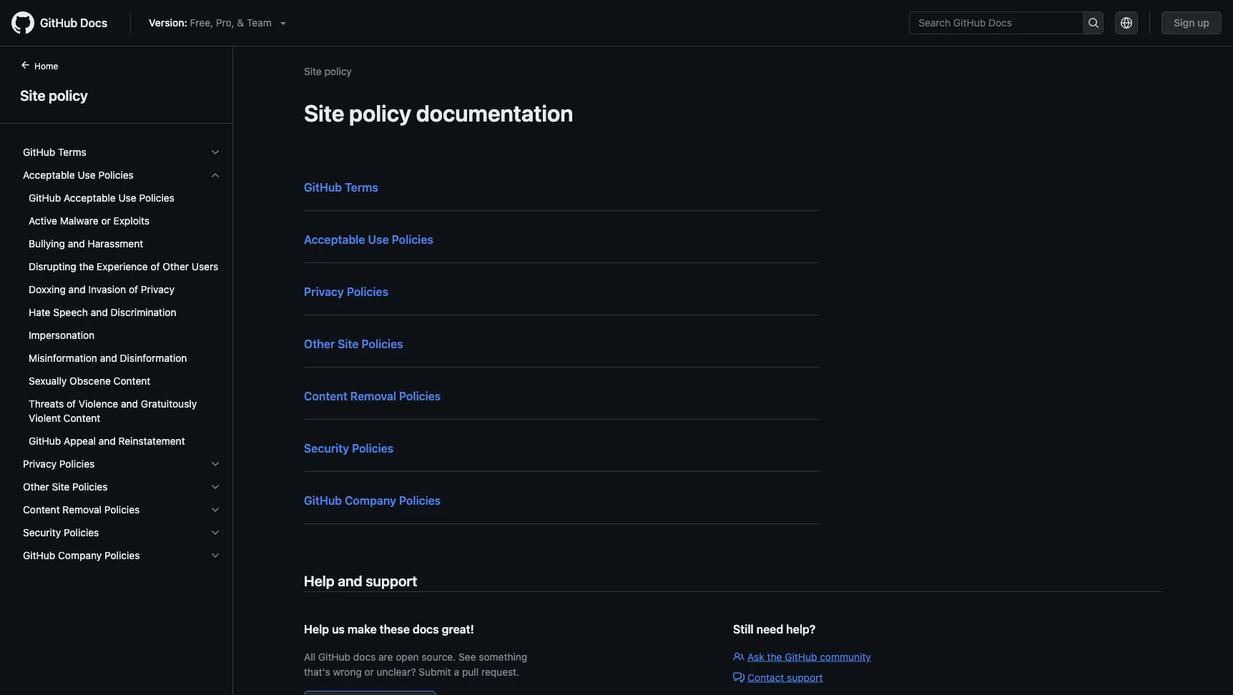 Task type: vqa. For each thing, say whether or not it's contained in the screenshot.
2010
no



Task type: locate. For each thing, give the bounding box(es) containing it.
1 vertical spatial of
[[129, 284, 138, 296]]

acceptable use policies
[[23, 169, 134, 181], [304, 233, 434, 247]]

0 horizontal spatial security
[[23, 527, 61, 539]]

2 acceptable use policies element from the top
[[11, 187, 233, 453]]

and down malware
[[68, 238, 85, 250]]

github company policies
[[304, 494, 441, 508], [23, 550, 140, 562]]

1 vertical spatial other
[[304, 337, 335, 351]]

bullying
[[29, 238, 65, 250]]

violent
[[29, 413, 61, 424]]

2 help from the top
[[304, 623, 329, 637]]

other site policies button
[[17, 476, 227, 499]]

support up help us make these docs great! at the bottom of page
[[366, 572, 417, 589]]

0 horizontal spatial use
[[78, 169, 96, 181]]

company inside 'dropdown button'
[[58, 550, 102, 562]]

github inside all github docs are open source. see something that's wrong or unclear? submit a pull request.
[[318, 651, 351, 663]]

speech
[[53, 307, 88, 318]]

0 vertical spatial acceptable
[[23, 169, 75, 181]]

sign up
[[1174, 17, 1210, 29]]

of
[[151, 261, 160, 273], [129, 284, 138, 296], [67, 398, 76, 410]]

0 vertical spatial content removal policies
[[304, 390, 441, 403]]

and inside misinformation and disinformation 'link'
[[100, 352, 117, 364]]

acceptable use policies up the github acceptable use policies
[[23, 169, 134, 181]]

1 vertical spatial or
[[365, 666, 374, 678]]

acceptable use policies element
[[11, 164, 233, 453], [11, 187, 233, 453]]

1 horizontal spatial terms
[[345, 181, 379, 194]]

help for help us make these docs great!
[[304, 623, 329, 637]]

1 horizontal spatial of
[[129, 284, 138, 296]]

1 vertical spatial company
[[58, 550, 102, 562]]

security inside dropdown button
[[23, 527, 61, 539]]

0 vertical spatial acceptable use policies
[[23, 169, 134, 181]]

0 vertical spatial use
[[78, 169, 96, 181]]

sc 9kayk9 0 image inside other site policies dropdown button
[[210, 482, 221, 493]]

1 horizontal spatial acceptable use policies
[[304, 233, 434, 247]]

and up us
[[338, 572, 363, 589]]

1 horizontal spatial security policies
[[304, 442, 394, 455]]

2 vertical spatial of
[[67, 398, 76, 410]]

privacy down violent
[[23, 458, 57, 470]]

0 horizontal spatial company
[[58, 550, 102, 562]]

1 horizontal spatial the
[[768, 651, 782, 663]]

1 horizontal spatial docs
[[413, 623, 439, 637]]

select language: current language is english image
[[1122, 17, 1133, 29]]

1 sc 9kayk9 0 image from the top
[[210, 147, 221, 158]]

other down violent
[[23, 481, 49, 493]]

github company policies inside github company policies 'dropdown button'
[[23, 550, 140, 562]]

github terms link
[[304, 181, 379, 194]]

of inside threats of violence and gratuitously violent content
[[67, 398, 76, 410]]

github company policies down security policies dropdown button at the bottom left of page
[[23, 550, 140, 562]]

acceptable inside dropdown button
[[23, 169, 75, 181]]

0 horizontal spatial acceptable use policies
[[23, 169, 134, 181]]

free,
[[190, 17, 213, 29]]

company down security policies dropdown button at the bottom left of page
[[58, 550, 102, 562]]

and down sexually obscene content link
[[121, 398, 138, 410]]

terms
[[58, 146, 86, 158], [345, 181, 379, 194]]

github company policies down security policies link
[[304, 494, 441, 508]]

sc 9kayk9 0 image inside github company policies 'dropdown button'
[[210, 550, 221, 562]]

acceptable up active malware or exploits
[[64, 192, 116, 204]]

0 vertical spatial the
[[79, 261, 94, 273]]

5 sc 9kayk9 0 image from the top
[[210, 550, 221, 562]]

0 horizontal spatial or
[[101, 215, 111, 227]]

1 horizontal spatial site policy
[[304, 65, 352, 77]]

security policies button
[[17, 522, 227, 545]]

security
[[304, 442, 349, 455], [23, 527, 61, 539]]

use
[[78, 169, 96, 181], [118, 192, 136, 204], [368, 233, 389, 247]]

2 vertical spatial other
[[23, 481, 49, 493]]

invasion
[[88, 284, 126, 296]]

Search GitHub Docs search field
[[910, 12, 1084, 34]]

0 horizontal spatial other
[[23, 481, 49, 493]]

0 vertical spatial or
[[101, 215, 111, 227]]

version:
[[149, 17, 187, 29]]

2 horizontal spatial of
[[151, 261, 160, 273]]

sexually obscene content link
[[17, 370, 227, 393]]

sc 9kayk9 0 image inside 'privacy policies' dropdown button
[[210, 459, 221, 470]]

sc 9kayk9 0 image inside "content removal policies" dropdown button
[[210, 505, 221, 516]]

other site policies down "privacy policies" link
[[304, 337, 403, 351]]

sc 9kayk9 0 image inside security policies dropdown button
[[210, 527, 221, 539]]

2 sc 9kayk9 0 image from the top
[[210, 459, 221, 470]]

policies inside "content removal policies" dropdown button
[[104, 504, 140, 516]]

privacy policies up other site policies link
[[304, 285, 389, 299]]

and inside doxxing and invasion of privacy link
[[68, 284, 86, 296]]

1 vertical spatial removal
[[63, 504, 102, 516]]

1 horizontal spatial github company policies
[[304, 494, 441, 508]]

0 horizontal spatial removal
[[63, 504, 102, 516]]

removal
[[350, 390, 396, 403], [63, 504, 102, 516]]

0 vertical spatial github company policies
[[304, 494, 441, 508]]

company
[[345, 494, 396, 508], [58, 550, 102, 562]]

1 vertical spatial acceptable use policies
[[304, 233, 434, 247]]

0 horizontal spatial content removal policies
[[23, 504, 140, 516]]

terms up the github acceptable use policies
[[58, 146, 86, 158]]

or down the github acceptable use policies
[[101, 215, 111, 227]]

the down bullying and harassment
[[79, 261, 94, 273]]

0 vertical spatial github terms
[[23, 146, 86, 158]]

github terms up acceptable use policies 'link'
[[304, 181, 379, 194]]

1 horizontal spatial privacy policies
[[304, 285, 389, 299]]

or inside site policy element
[[101, 215, 111, 227]]

of down disrupting the experience of other users
[[129, 284, 138, 296]]

1 vertical spatial content removal policies
[[23, 504, 140, 516]]

1 vertical spatial other site policies
[[23, 481, 108, 493]]

of right threats
[[67, 398, 76, 410]]

ask
[[748, 651, 765, 663]]

policy
[[325, 65, 352, 77], [49, 87, 88, 103], [349, 99, 411, 127]]

docs left "are"
[[353, 651, 376, 663]]

acceptable up active
[[23, 169, 75, 181]]

help left us
[[304, 623, 329, 637]]

1 horizontal spatial or
[[365, 666, 374, 678]]

sc 9kayk9 0 image
[[210, 170, 221, 181], [210, 505, 221, 516]]

1 horizontal spatial site policy link
[[304, 65, 352, 77]]

other site policies down appeal
[[23, 481, 108, 493]]

1 help from the top
[[304, 572, 335, 589]]

0 horizontal spatial terms
[[58, 146, 86, 158]]

the for ask
[[768, 651, 782, 663]]

sc 9kayk9 0 image inside 'acceptable use policies' dropdown button
[[210, 170, 221, 181]]

terms up acceptable use policies 'link'
[[345, 181, 379, 194]]

1 vertical spatial docs
[[353, 651, 376, 663]]

0 horizontal spatial of
[[67, 398, 76, 410]]

active malware or exploits link
[[17, 210, 227, 233]]

other left users
[[163, 261, 189, 273]]

all
[[304, 651, 316, 663]]

or right wrong
[[365, 666, 374, 678]]

1 acceptable use policies element from the top
[[11, 164, 233, 453]]

1 horizontal spatial company
[[345, 494, 396, 508]]

1 vertical spatial use
[[118, 192, 136, 204]]

or
[[101, 215, 111, 227], [365, 666, 374, 678]]

0 horizontal spatial privacy policies
[[23, 458, 95, 470]]

active
[[29, 215, 57, 227]]

0 horizontal spatial other site policies
[[23, 481, 108, 493]]

0 horizontal spatial github company policies
[[23, 550, 140, 562]]

docs inside all github docs are open source. see something that's wrong or unclear? submit a pull request.
[[353, 651, 376, 663]]

1 vertical spatial github company policies
[[23, 550, 140, 562]]

pro,
[[216, 17, 234, 29]]

help and support
[[304, 572, 417, 589]]

0 horizontal spatial docs
[[353, 651, 376, 663]]

bullying and harassment link
[[17, 233, 227, 255]]

of for privacy
[[129, 284, 138, 296]]

1 vertical spatial acceptable
[[64, 192, 116, 204]]

0 vertical spatial terms
[[58, 146, 86, 158]]

0 vertical spatial docs
[[413, 623, 439, 637]]

0 vertical spatial of
[[151, 261, 160, 273]]

policies inside github company policies 'dropdown button'
[[104, 550, 140, 562]]

use up the github acceptable use policies
[[78, 169, 96, 181]]

2 sc 9kayk9 0 image from the top
[[210, 505, 221, 516]]

1 horizontal spatial other
[[163, 261, 189, 273]]

help up us
[[304, 572, 335, 589]]

0 vertical spatial other site policies
[[304, 337, 403, 351]]

1 vertical spatial github terms
[[304, 181, 379, 194]]

0 horizontal spatial the
[[79, 261, 94, 273]]

and inside the bullying and harassment link
[[68, 238, 85, 250]]

reinstatement
[[118, 435, 185, 447]]

support
[[366, 572, 417, 589], [787, 672, 823, 684]]

or inside all github docs are open source. see something that's wrong or unclear? submit a pull request.
[[365, 666, 374, 678]]

still need help?
[[733, 623, 816, 637]]

privacy policies down appeal
[[23, 458, 95, 470]]

1 vertical spatial security policies
[[23, 527, 99, 539]]

1 horizontal spatial use
[[118, 192, 136, 204]]

disrupting
[[29, 261, 76, 273]]

misinformation and disinformation
[[29, 352, 187, 364]]

the inside site policy element
[[79, 261, 94, 273]]

contact support link
[[733, 672, 823, 684]]

1 vertical spatial site policy link
[[17, 84, 215, 106]]

privacy up other site policies link
[[304, 285, 344, 299]]

other down "privacy policies" link
[[304, 337, 335, 351]]

impersonation
[[29, 330, 95, 341]]

security policies down "content removal policies" dropdown button
[[23, 527, 99, 539]]

site policy documentation
[[304, 99, 574, 127]]

0 horizontal spatial security policies
[[23, 527, 99, 539]]

1 vertical spatial privacy policies
[[23, 458, 95, 470]]

None search field
[[910, 11, 1104, 34]]

and
[[68, 238, 85, 250], [68, 284, 86, 296], [91, 307, 108, 318], [100, 352, 117, 364], [121, 398, 138, 410], [99, 435, 116, 447], [338, 572, 363, 589]]

other site policies link
[[304, 337, 403, 351]]

github terms up the github acceptable use policies
[[23, 146, 86, 158]]

github terms inside dropdown button
[[23, 146, 86, 158]]

the
[[79, 261, 94, 273], [768, 651, 782, 663]]

policies
[[98, 169, 134, 181], [139, 192, 175, 204], [392, 233, 434, 247], [347, 285, 389, 299], [362, 337, 403, 351], [399, 390, 441, 403], [352, 442, 394, 455], [59, 458, 95, 470], [72, 481, 108, 493], [399, 494, 441, 508], [104, 504, 140, 516], [64, 527, 99, 539], [104, 550, 140, 562]]

support down ask the github community link
[[787, 672, 823, 684]]

use inside github acceptable use policies link
[[118, 192, 136, 204]]

1 vertical spatial help
[[304, 623, 329, 637]]

site policy
[[304, 65, 352, 77], [20, 87, 88, 103]]

1 vertical spatial security
[[23, 527, 61, 539]]

security policies
[[304, 442, 394, 455], [23, 527, 99, 539]]

use up "privacy policies" link
[[368, 233, 389, 247]]

help
[[304, 572, 335, 589], [304, 623, 329, 637]]

the for disrupting
[[79, 261, 94, 273]]

and inside hate speech and discrimination 'link'
[[91, 307, 108, 318]]

content
[[114, 375, 150, 387], [304, 390, 348, 403], [63, 413, 100, 424], [23, 504, 60, 516]]

4 sc 9kayk9 0 image from the top
[[210, 527, 221, 539]]

1 vertical spatial support
[[787, 672, 823, 684]]

0 horizontal spatial privacy
[[23, 458, 57, 470]]

1 sc 9kayk9 0 image from the top
[[210, 170, 221, 181]]

content removal policies down other site policies link
[[304, 390, 441, 403]]

privacy up discrimination
[[141, 284, 175, 296]]

sc 9kayk9 0 image for other site policies
[[210, 482, 221, 493]]

use up exploits
[[118, 192, 136, 204]]

acceptable use policies up "privacy policies" link
[[304, 233, 434, 247]]

hate
[[29, 307, 50, 318]]

docs
[[413, 623, 439, 637], [353, 651, 376, 663]]

security policies up github company policies link
[[304, 442, 394, 455]]

1 horizontal spatial other site policies
[[304, 337, 403, 351]]

doxxing and invasion of privacy
[[29, 284, 175, 296]]

of right the experience
[[151, 261, 160, 273]]

company down security policies link
[[345, 494, 396, 508]]

acceptable use policies element containing acceptable use policies
[[11, 164, 233, 453]]

content removal policies
[[304, 390, 441, 403], [23, 504, 140, 516]]

0 vertical spatial help
[[304, 572, 335, 589]]

github appeal and reinstatement link
[[17, 430, 227, 453]]

1 horizontal spatial security
[[304, 442, 349, 455]]

site
[[304, 65, 322, 77], [20, 87, 45, 103], [304, 99, 344, 127], [338, 337, 359, 351], [52, 481, 70, 493]]

and up speech
[[68, 284, 86, 296]]

docs up source.
[[413, 623, 439, 637]]

other site policies
[[304, 337, 403, 351], [23, 481, 108, 493]]

acceptable use policies inside dropdown button
[[23, 169, 134, 181]]

sc 9kayk9 0 image inside 'github terms' dropdown button
[[210, 147, 221, 158]]

and right appeal
[[99, 435, 116, 447]]

of for other
[[151, 261, 160, 273]]

1 horizontal spatial github terms
[[304, 181, 379, 194]]

sc 9kayk9 0 image for content removal policies
[[210, 505, 221, 516]]

and down doxxing and invasion of privacy
[[91, 307, 108, 318]]

1 vertical spatial sc 9kayk9 0 image
[[210, 505, 221, 516]]

content inside sexually obscene content link
[[114, 375, 150, 387]]

triangle down image
[[278, 17, 289, 29]]

0 horizontal spatial site policy
[[20, 87, 88, 103]]

0 vertical spatial support
[[366, 572, 417, 589]]

acceptable down the github terms link
[[304, 233, 365, 247]]

acceptable use policies link
[[304, 233, 434, 247]]

removal down other site policies dropdown button
[[63, 504, 102, 516]]

the right the ask
[[768, 651, 782, 663]]

0 horizontal spatial github terms
[[23, 146, 86, 158]]

content removal policies link
[[304, 390, 441, 403]]

0 vertical spatial sc 9kayk9 0 image
[[210, 170, 221, 181]]

3 sc 9kayk9 0 image from the top
[[210, 482, 221, 493]]

content removal policies inside dropdown button
[[23, 504, 140, 516]]

content removal policies down other site policies dropdown button
[[23, 504, 140, 516]]

hate speech and discrimination
[[29, 307, 176, 318]]

0 horizontal spatial site policy link
[[17, 84, 215, 106]]

2 vertical spatial use
[[368, 233, 389, 247]]

see
[[459, 651, 476, 663]]

malware
[[60, 215, 99, 227]]

0 vertical spatial removal
[[350, 390, 396, 403]]

removal down other site policies link
[[350, 390, 396, 403]]

github
[[40, 16, 77, 30], [23, 146, 55, 158], [304, 181, 342, 194], [29, 192, 61, 204], [29, 435, 61, 447], [304, 494, 342, 508], [23, 550, 55, 562], [318, 651, 351, 663], [785, 651, 818, 663]]

acceptable use policies element containing github acceptable use policies
[[11, 187, 233, 453]]

sc 9kayk9 0 image
[[210, 147, 221, 158], [210, 459, 221, 470], [210, 482, 221, 493], [210, 527, 221, 539], [210, 550, 221, 562]]

github appeal and reinstatement
[[29, 435, 185, 447]]

harassment
[[88, 238, 143, 250]]

0 vertical spatial security
[[304, 442, 349, 455]]

1 vertical spatial the
[[768, 651, 782, 663]]

site policy link
[[304, 65, 352, 77], [17, 84, 215, 106]]

and down impersonation link at the left of page
[[100, 352, 117, 364]]



Task type: describe. For each thing, give the bounding box(es) containing it.
impersonation link
[[17, 324, 227, 347]]

1 horizontal spatial privacy
[[141, 284, 175, 296]]

request.
[[482, 666, 520, 678]]

team
[[247, 17, 272, 29]]

ask the github community
[[748, 651, 872, 663]]

2 vertical spatial acceptable
[[304, 233, 365, 247]]

content inside "content removal policies" dropdown button
[[23, 504, 60, 516]]

site policy element
[[0, 58, 233, 694]]

sc 9kayk9 0 image for github company policies
[[210, 550, 221, 562]]

github acceptable use policies link
[[17, 187, 227, 210]]

policies inside github acceptable use policies link
[[139, 192, 175, 204]]

threats of violence and gratuitously violent content link
[[17, 393, 227, 430]]

github company policies button
[[17, 545, 227, 567]]

wrong
[[333, 666, 362, 678]]

1 horizontal spatial removal
[[350, 390, 396, 403]]

removal inside "content removal policies" dropdown button
[[63, 504, 102, 516]]

acceptable use policies element for acceptable use policies
[[11, 187, 233, 453]]

github inside 'dropdown button'
[[23, 550, 55, 562]]

a
[[454, 666, 460, 678]]

disrupting the experience of other users link
[[17, 255, 227, 278]]

privacy policies button
[[17, 453, 227, 476]]

exploits
[[113, 215, 150, 227]]

open
[[396, 651, 419, 663]]

misinformation and disinformation link
[[17, 347, 227, 370]]

home link
[[14, 59, 81, 74]]

appeal
[[64, 435, 96, 447]]

2 horizontal spatial other
[[304, 337, 335, 351]]

0 vertical spatial site policy
[[304, 65, 352, 77]]

policies inside 'privacy policies' dropdown button
[[59, 458, 95, 470]]

privacy policies link
[[304, 285, 389, 299]]

discrimination
[[111, 307, 176, 318]]

these
[[380, 623, 410, 637]]

contact
[[748, 672, 785, 684]]

disinformation
[[120, 352, 187, 364]]

contact support
[[748, 672, 823, 684]]

1 horizontal spatial content removal policies
[[304, 390, 441, 403]]

other inside dropdown button
[[23, 481, 49, 493]]

0 vertical spatial company
[[345, 494, 396, 508]]

doxxing and invasion of privacy link
[[17, 278, 227, 301]]

us
[[332, 623, 345, 637]]

version: free, pro, & team
[[149, 17, 272, 29]]

hate speech and discrimination link
[[17, 301, 227, 324]]

sexually obscene content
[[29, 375, 150, 387]]

github company policies link
[[304, 494, 441, 508]]

sc 9kayk9 0 image for privacy policies
[[210, 459, 221, 470]]

docs
[[80, 16, 107, 30]]

all github docs are open source. see something that's wrong or unclear? submit a pull request.
[[304, 651, 528, 678]]

disrupting the experience of other users
[[29, 261, 218, 273]]

github docs link
[[11, 11, 119, 34]]

acceptable use policies button
[[17, 164, 227, 187]]

sexually
[[29, 375, 67, 387]]

unclear?
[[377, 666, 416, 678]]

other site policies inside other site policies dropdown button
[[23, 481, 108, 493]]

something
[[479, 651, 528, 663]]

site inside other site policies dropdown button
[[52, 481, 70, 493]]

sc 9kayk9 0 image for acceptable use policies
[[210, 170, 221, 181]]

submit
[[419, 666, 451, 678]]

doxxing
[[29, 284, 66, 296]]

security policies inside dropdown button
[[23, 527, 99, 539]]

documentation
[[416, 99, 574, 127]]

experience
[[97, 261, 148, 273]]

make
[[348, 623, 377, 637]]

and inside threats of violence and gratuitously violent content
[[121, 398, 138, 410]]

1 horizontal spatial support
[[787, 672, 823, 684]]

terms inside dropdown button
[[58, 146, 86, 158]]

and inside github appeal and reinstatement link
[[99, 435, 116, 447]]

still
[[733, 623, 754, 637]]

use inside 'acceptable use policies' dropdown button
[[78, 169, 96, 181]]

sc 9kayk9 0 image for github terms
[[210, 147, 221, 158]]

content inside threats of violence and gratuitously violent content
[[63, 413, 100, 424]]

github docs
[[40, 16, 107, 30]]

privacy policies inside dropdown button
[[23, 458, 95, 470]]

policy inside site policy element
[[49, 87, 88, 103]]

2 horizontal spatial use
[[368, 233, 389, 247]]

misinformation
[[29, 352, 97, 364]]

great!
[[442, 623, 474, 637]]

threats of violence and gratuitously violent content
[[29, 398, 197, 424]]

up
[[1198, 17, 1210, 29]]

need
[[757, 623, 784, 637]]

violence
[[79, 398, 118, 410]]

0 vertical spatial security policies
[[304, 442, 394, 455]]

content removal policies button
[[17, 499, 227, 522]]

1 vertical spatial site policy
[[20, 87, 88, 103]]

0 vertical spatial site policy link
[[304, 65, 352, 77]]

acceptable use policies element for github terms
[[11, 164, 233, 453]]

community
[[820, 651, 872, 663]]

help?
[[787, 623, 816, 637]]

search image
[[1088, 17, 1100, 29]]

ask the github community link
[[733, 651, 872, 663]]

1 vertical spatial terms
[[345, 181, 379, 194]]

sign
[[1174, 17, 1195, 29]]

gratuitously
[[141, 398, 197, 410]]

help us make these docs great!
[[304, 623, 474, 637]]

0 vertical spatial privacy policies
[[304, 285, 389, 299]]

github acceptable use policies
[[29, 192, 175, 204]]

source.
[[422, 651, 456, 663]]

sign up link
[[1162, 11, 1222, 34]]

pull
[[462, 666, 479, 678]]

sc 9kayk9 0 image for security policies
[[210, 527, 221, 539]]

active malware or exploits
[[29, 215, 150, 227]]

bullying and harassment
[[29, 238, 143, 250]]

github inside dropdown button
[[23, 146, 55, 158]]

&
[[237, 17, 244, 29]]

policies inside other site policies dropdown button
[[72, 481, 108, 493]]

0 vertical spatial other
[[163, 261, 189, 273]]

security policies link
[[304, 442, 394, 455]]

obscene
[[70, 375, 111, 387]]

policies inside 'acceptable use policies' dropdown button
[[98, 169, 134, 181]]

are
[[379, 651, 393, 663]]

help for help and support
[[304, 572, 335, 589]]

0 horizontal spatial support
[[366, 572, 417, 589]]

github terms button
[[17, 141, 227, 164]]

2 horizontal spatial privacy
[[304, 285, 344, 299]]

privacy inside dropdown button
[[23, 458, 57, 470]]

policies inside security policies dropdown button
[[64, 527, 99, 539]]

users
[[192, 261, 218, 273]]



